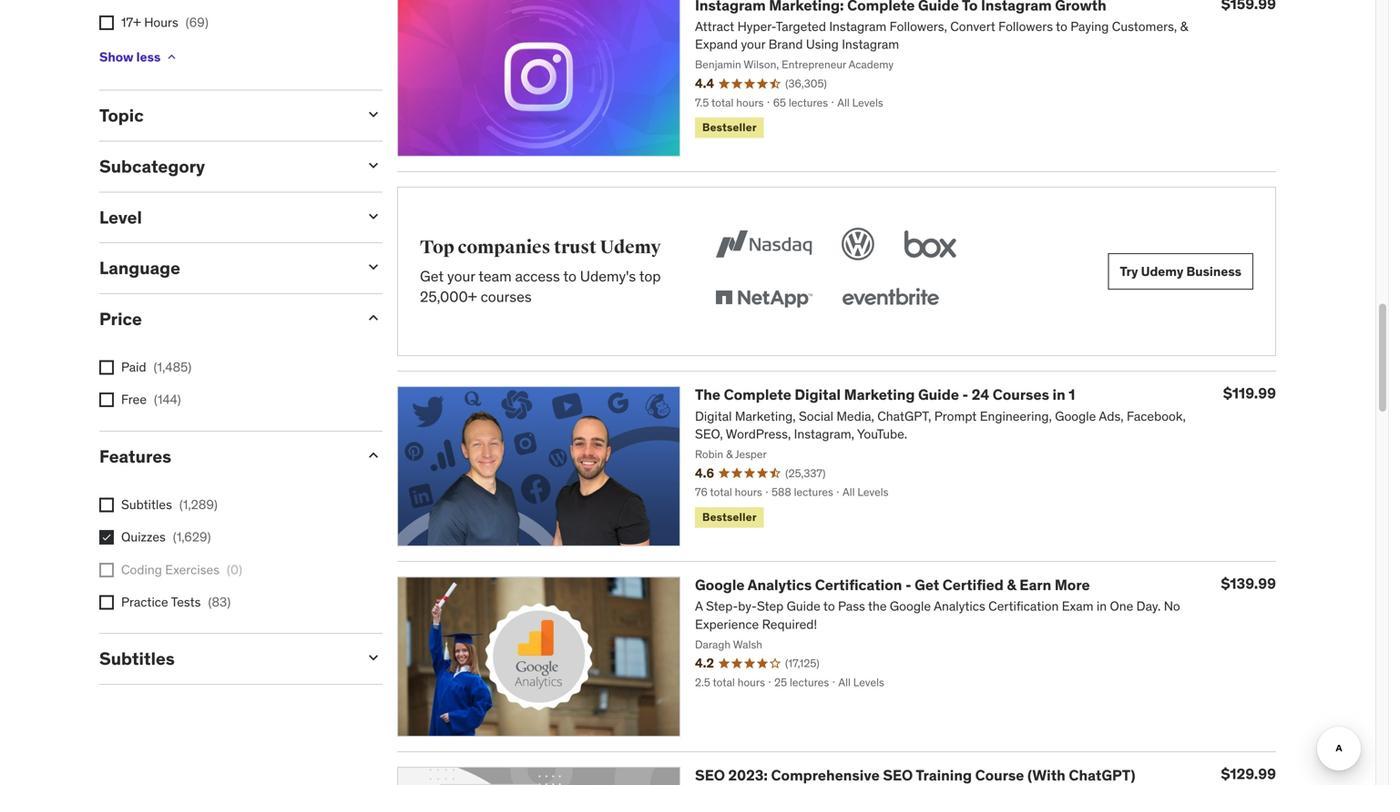 Task type: describe. For each thing, give the bounding box(es) containing it.
guide
[[919, 386, 960, 404]]

subcategory
[[99, 155, 205, 177]]

eventbrite image
[[838, 279, 943, 319]]

get for analytics
[[915, 576, 940, 595]]

top
[[420, 236, 455, 259]]

$129.99
[[1222, 765, 1277, 784]]

subtitles (1,289)
[[121, 497, 218, 513]]

volkswagen image
[[838, 224, 878, 264]]

google
[[695, 576, 745, 595]]

features button
[[99, 446, 350, 467]]

$119.99
[[1224, 384, 1277, 403]]

xsmall image for paid
[[99, 361, 114, 375]]

chatgpt)
[[1069, 766, 1136, 785]]

show
[[99, 49, 134, 65]]

17+ hours (69)
[[121, 14, 209, 31]]

small image for language
[[365, 258, 383, 276]]

course
[[976, 766, 1025, 785]]

business
[[1187, 263, 1242, 280]]

small image for subcategory
[[365, 156, 383, 175]]

small image for features
[[365, 446, 383, 465]]

show less
[[99, 49, 161, 65]]

top
[[640, 267, 661, 286]]

25,000+
[[420, 288, 477, 306]]

access
[[515, 267, 560, 286]]

google analytics certification - get certified & earn more
[[695, 576, 1091, 595]]

training
[[916, 766, 973, 785]]

digital
[[795, 386, 841, 404]]

courses
[[993, 386, 1050, 404]]

1 horizontal spatial udemy
[[1142, 263, 1184, 280]]

marketing
[[845, 386, 916, 404]]

certified
[[943, 576, 1004, 595]]

17+
[[121, 14, 141, 31]]

(0)
[[227, 562, 242, 578]]

(1,629)
[[173, 529, 211, 546]]

team
[[479, 267, 512, 286]]

less
[[136, 49, 161, 65]]

language
[[99, 257, 180, 279]]

price button
[[99, 308, 350, 330]]

the complete digital marketing guide - 24 courses in 1 link
[[695, 386, 1076, 404]]

companies
[[458, 236, 551, 259]]

udemy's
[[580, 267, 636, 286]]

try
[[1121, 263, 1139, 280]]

&
[[1008, 576, 1017, 595]]

(1,485)
[[154, 359, 192, 376]]

price
[[99, 308, 142, 330]]

quizzes (1,629)
[[121, 529, 211, 546]]

xsmall image for free (144)
[[99, 393, 114, 408]]

google analytics certification - get certified & earn more link
[[695, 576, 1091, 595]]

quizzes
[[121, 529, 166, 546]]

tests
[[171, 594, 201, 611]]

small image for topic
[[365, 105, 383, 124]]

box image
[[900, 224, 961, 264]]

comprehensive
[[772, 766, 880, 785]]

hours
[[144, 14, 178, 31]]

coding exercises (0)
[[121, 562, 242, 578]]

practice
[[121, 594, 168, 611]]

courses
[[481, 288, 532, 306]]

0 horizontal spatial -
[[906, 576, 912, 595]]

xsmall image for practice tests (83)
[[99, 596, 114, 610]]

2 seo from the left
[[883, 766, 914, 785]]

1 horizontal spatial -
[[963, 386, 969, 404]]

free (144)
[[121, 392, 181, 408]]

earn
[[1020, 576, 1052, 595]]

subcategory button
[[99, 155, 350, 177]]

more
[[1055, 576, 1091, 595]]



Task type: vqa. For each thing, say whether or not it's contained in the screenshot.
17+
yes



Task type: locate. For each thing, give the bounding box(es) containing it.
1 vertical spatial subtitles
[[99, 648, 175, 670]]

get up "25,000+"
[[420, 267, 444, 286]]

xsmall image
[[99, 16, 114, 30], [99, 361, 114, 375], [99, 563, 114, 578]]

4 small image from the top
[[365, 649, 383, 667]]

xsmall image for 17+
[[99, 16, 114, 30]]

try udemy business
[[1121, 263, 1242, 280]]

2 small image from the top
[[365, 309, 383, 327]]

subtitles down practice at the left bottom of the page
[[99, 648, 175, 670]]

-
[[963, 386, 969, 404], [906, 576, 912, 595]]

2 vertical spatial small image
[[365, 258, 383, 276]]

2 vertical spatial xsmall image
[[99, 563, 114, 578]]

the
[[695, 386, 721, 404]]

level button
[[99, 206, 350, 228]]

small image for level
[[365, 207, 383, 225]]

(69)
[[186, 14, 209, 31]]

0 vertical spatial xsmall image
[[99, 16, 114, 30]]

trust
[[554, 236, 597, 259]]

24
[[972, 386, 990, 404]]

udemy inside top companies trust udemy get your team access to udemy's top 25,000+ courses
[[600, 236, 661, 259]]

udemy
[[600, 236, 661, 259], [1142, 263, 1184, 280]]

xsmall image left the 17+
[[99, 16, 114, 30]]

1 vertical spatial xsmall image
[[99, 361, 114, 375]]

3 small image from the top
[[365, 258, 383, 276]]

(1,289)
[[179, 497, 218, 513]]

1 small image from the top
[[365, 105, 383, 124]]

xsmall image left quizzes
[[99, 531, 114, 545]]

1 small image from the top
[[365, 156, 383, 175]]

subtitles for subtitles
[[99, 648, 175, 670]]

certification
[[816, 576, 903, 595]]

3 xsmall image from the top
[[99, 563, 114, 578]]

xsmall image left the free
[[99, 393, 114, 408]]

0 vertical spatial -
[[963, 386, 969, 404]]

1
[[1069, 386, 1076, 404]]

small image for subtitles
[[365, 649, 383, 667]]

seo left 2023: at the bottom right of page
[[695, 766, 726, 785]]

$139.99
[[1222, 575, 1277, 593]]

3 small image from the top
[[365, 446, 383, 465]]

0 vertical spatial small image
[[365, 156, 383, 175]]

1 vertical spatial small image
[[365, 207, 383, 225]]

(83)
[[208, 594, 231, 611]]

topic
[[99, 105, 144, 126]]

seo 2023: comprehensive seo training course (with chatgpt) link
[[695, 766, 1136, 785]]

(144)
[[154, 392, 181, 408]]

nasdaq image
[[712, 224, 816, 264]]

0 horizontal spatial get
[[420, 267, 444, 286]]

xsmall image inside the "show less" button
[[164, 50, 179, 64]]

1 vertical spatial udemy
[[1142, 263, 1184, 280]]

1 vertical spatial get
[[915, 576, 940, 595]]

0 horizontal spatial seo
[[695, 766, 726, 785]]

2 small image from the top
[[365, 207, 383, 225]]

your
[[448, 267, 475, 286]]

2023:
[[729, 766, 768, 785]]

1 horizontal spatial seo
[[883, 766, 914, 785]]

0 horizontal spatial udemy
[[600, 236, 661, 259]]

(with
[[1028, 766, 1066, 785]]

try udemy business link
[[1109, 254, 1254, 290]]

in
[[1053, 386, 1066, 404]]

topic button
[[99, 105, 350, 126]]

language button
[[99, 257, 350, 279]]

exercises
[[165, 562, 220, 578]]

get left certified
[[915, 576, 940, 595]]

udemy up top
[[600, 236, 661, 259]]

xsmall image for subtitles (1,289)
[[99, 498, 114, 513]]

subtitles for subtitles (1,289)
[[121, 497, 172, 513]]

seo
[[695, 766, 726, 785], [883, 766, 914, 785]]

small image for price
[[365, 309, 383, 327]]

1 seo from the left
[[695, 766, 726, 785]]

0 vertical spatial udemy
[[600, 236, 661, 259]]

subtitles up quizzes
[[121, 497, 172, 513]]

analytics
[[748, 576, 812, 595]]

seo left training
[[883, 766, 914, 785]]

0 vertical spatial subtitles
[[121, 497, 172, 513]]

xsmall image right less
[[164, 50, 179, 64]]

1 vertical spatial -
[[906, 576, 912, 595]]

show less button
[[99, 39, 179, 75]]

features
[[99, 446, 171, 467]]

get for companies
[[420, 267, 444, 286]]

top companies trust udemy get your team access to udemy's top 25,000+ courses
[[420, 236, 661, 306]]

paid
[[121, 359, 146, 376]]

complete
[[724, 386, 792, 404]]

xsmall image left paid
[[99, 361, 114, 375]]

- right certification
[[906, 576, 912, 595]]

udemy right try
[[1142, 263, 1184, 280]]

xsmall image for coding
[[99, 563, 114, 578]]

xsmall image left practice at the left bottom of the page
[[99, 596, 114, 610]]

1 horizontal spatial get
[[915, 576, 940, 595]]

netapp image
[[712, 279, 816, 319]]

subtitles button
[[99, 648, 350, 670]]

0 vertical spatial get
[[420, 267, 444, 286]]

level
[[99, 206, 142, 228]]

free
[[121, 392, 147, 408]]

subtitles
[[121, 497, 172, 513], [99, 648, 175, 670]]

coding
[[121, 562, 162, 578]]

the complete digital marketing guide - 24 courses in 1
[[695, 386, 1076, 404]]

2 xsmall image from the top
[[99, 361, 114, 375]]

xsmall image for quizzes (1,629)
[[99, 531, 114, 545]]

get
[[420, 267, 444, 286], [915, 576, 940, 595]]

xsmall image
[[164, 50, 179, 64], [99, 393, 114, 408], [99, 498, 114, 513], [99, 531, 114, 545], [99, 596, 114, 610]]

paid (1,485)
[[121, 359, 192, 376]]

small image
[[365, 156, 383, 175], [365, 207, 383, 225], [365, 258, 383, 276]]

get inside top companies trust udemy get your team access to udemy's top 25,000+ courses
[[420, 267, 444, 286]]

practice tests (83)
[[121, 594, 231, 611]]

- left the 24
[[963, 386, 969, 404]]

1 xsmall image from the top
[[99, 16, 114, 30]]

seo 2023: comprehensive seo training course (with chatgpt)
[[695, 766, 1136, 785]]

xsmall image left coding
[[99, 563, 114, 578]]

to
[[564, 267, 577, 286]]

small image
[[365, 105, 383, 124], [365, 309, 383, 327], [365, 446, 383, 465], [365, 649, 383, 667]]

xsmall image down the features
[[99, 498, 114, 513]]



